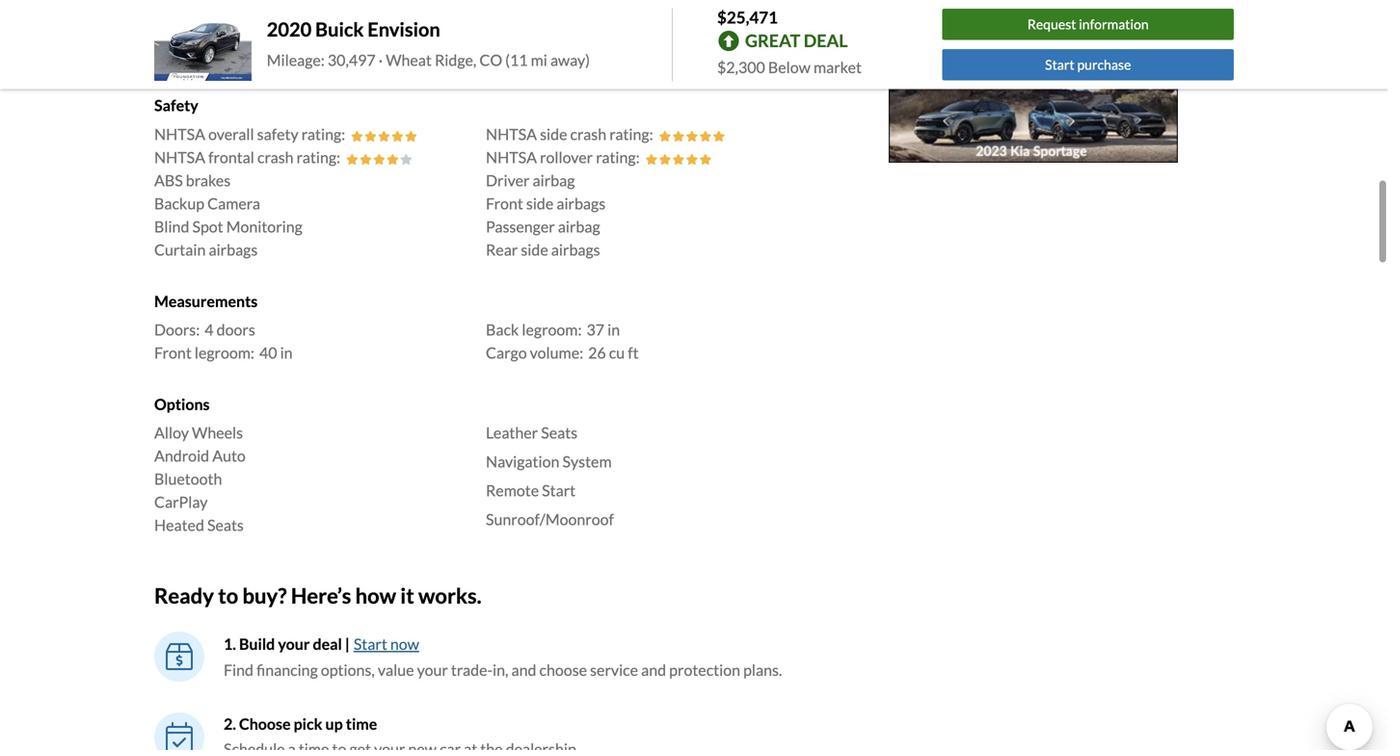 Task type: vqa. For each thing, say whether or not it's contained in the screenshot.
rightmost Start
yes



Task type: describe. For each thing, give the bounding box(es) containing it.
rating: for nhtsa overall safety rating:
[[301, 125, 345, 143]]

rating: for nhtsa frontal crash rating:
[[297, 148, 340, 167]]

plans.
[[743, 661, 782, 680]]

request information
[[1027, 16, 1149, 33]]

wheels
[[192, 424, 243, 443]]

automatic
[[310, 21, 380, 40]]

auto
[[212, 447, 246, 466]]

leather seats
[[486, 424, 577, 443]]

ready
[[154, 584, 214, 609]]

252
[[579, 44, 606, 63]]

4
[[205, 320, 214, 339]]

here's
[[291, 584, 351, 609]]

airbags down 'passenger'
[[551, 240, 600, 259]]

seats inside alloy wheels android auto bluetooth carplay heated seats
[[207, 516, 244, 535]]

1 and from the left
[[511, 661, 536, 680]]

|
[[345, 635, 350, 654]]

doors
[[217, 320, 255, 339]]

legroom: inside doors: 4 doors front legroom: 40 in
[[195, 344, 254, 362]]

frontal
[[208, 148, 254, 167]]

start inside button
[[1045, 56, 1075, 73]]

abs brakes backup camera blind spot monitoring curtain airbags
[[154, 171, 302, 259]]

·
[[379, 50, 383, 69]]

2 and from the left
[[641, 661, 666, 680]]

away)
[[550, 50, 590, 69]]

all-
[[233, 44, 256, 63]]

doors:
[[154, 320, 200, 339]]

spot
[[192, 217, 223, 236]]

envision
[[368, 18, 440, 41]]

deal
[[313, 635, 342, 654]]

measurements
[[154, 292, 258, 311]]

start purchase button
[[942, 49, 1234, 80]]

1 vertical spatial start
[[542, 482, 576, 500]]

2. choose pick up time
[[224, 715, 377, 734]]

2020 buick envision image
[[154, 8, 251, 81]]

$2,300
[[717, 58, 765, 77]]

advertisement region
[[889, 0, 1178, 163]]

2 vertical spatial side
[[521, 240, 548, 259]]

value
[[378, 661, 414, 680]]

1 vertical spatial your
[[417, 661, 448, 680]]

cu
[[609, 344, 625, 362]]

to
[[218, 584, 238, 609]]

alloy wheels android auto bluetooth carplay heated seats
[[154, 424, 246, 535]]

buick
[[315, 18, 364, 41]]

calendar check image
[[166, 723, 193, 751]]

rear
[[486, 240, 518, 259]]

crash for side
[[570, 125, 606, 143]]

doors: 4 doors front legroom: 40 in
[[154, 320, 293, 362]]

remote
[[486, 482, 539, 500]]

speed
[[265, 21, 307, 40]]

choose
[[539, 661, 587, 680]]

protection
[[669, 661, 740, 680]]

navigation system
[[486, 453, 612, 472]]

back
[[486, 320, 519, 339]]

nhtsa for nhtsa side crash rating:
[[486, 125, 537, 143]]

backup
[[154, 194, 204, 213]]

cargo
[[486, 344, 527, 362]]

transmission:
[[154, 21, 246, 40]]

26
[[588, 344, 606, 362]]

nhtsa for nhtsa frontal crash rating:
[[154, 148, 205, 167]]

request
[[1027, 16, 1076, 33]]

time
[[346, 715, 377, 734]]

hp
[[609, 44, 626, 63]]

wheel
[[256, 44, 300, 63]]

nhtsa side crash rating:
[[486, 125, 653, 143]]

buy?
[[242, 584, 287, 609]]

nhtsa frontal crash rating:
[[154, 148, 340, 167]]

front inside doors: 4 doors front legroom: 40 in
[[154, 344, 192, 362]]

great deal
[[745, 30, 848, 51]]

trade-
[[451, 661, 493, 680]]

carplay
[[154, 493, 208, 512]]

in inside back legroom: 37 in cargo volume: 26 cu ft
[[607, 320, 620, 339]]

rating: right rollover
[[596, 148, 640, 167]]

find
[[224, 661, 253, 680]]

1 vertical spatial airbag
[[558, 217, 600, 236]]

in inside doors: 4 doors front legroom: 40 in
[[280, 344, 293, 362]]

transmission: 9-speed automatic drivetrain: all-wheel drive
[[154, 21, 380, 63]]

1 horizontal spatial seats
[[541, 424, 577, 443]]

1. build your deal | start now find financing options, value your trade-in, and choose service and protection plans.
[[224, 635, 782, 680]]

mi
[[531, 50, 547, 69]]

remote start
[[486, 482, 576, 500]]

alloy
[[154, 424, 189, 443]]

sunroof/moonroof
[[486, 511, 614, 529]]

ridge,
[[435, 50, 476, 69]]

purchase
[[1077, 56, 1131, 73]]

2020 buick envision mileage: 30,497 · wheat ridge, co (11 mi away)
[[267, 18, 590, 69]]

drive
[[303, 44, 341, 63]]

1 vertical spatial side
[[526, 194, 554, 213]]

financing
[[256, 661, 318, 680]]

wheat
[[386, 50, 432, 69]]

volume:
[[530, 344, 583, 362]]

30,497
[[328, 50, 376, 69]]



Task type: locate. For each thing, give the bounding box(es) containing it.
0 vertical spatial side
[[540, 125, 567, 143]]

safety
[[154, 96, 198, 115]]

start now button
[[353, 632, 420, 657]]

front
[[486, 194, 523, 213], [154, 344, 192, 362]]

nhtsa rollover rating:
[[486, 148, 640, 167]]

your up financing
[[278, 635, 310, 654]]

seats right heated
[[207, 516, 244, 535]]

start right "|"
[[354, 635, 387, 654]]

0 vertical spatial your
[[278, 635, 310, 654]]

airbag down the nhtsa rollover rating:
[[533, 171, 575, 190]]

rating: up the nhtsa rollover rating:
[[609, 125, 653, 143]]

front inside driver airbag front side airbags passenger airbag rear side airbags
[[486, 194, 523, 213]]

below
[[768, 58, 811, 77]]

system
[[562, 453, 612, 472]]

airbags
[[556, 194, 605, 213], [209, 240, 258, 259], [551, 240, 600, 259]]

driver airbag front side airbags passenger airbag rear side airbags
[[486, 171, 605, 259]]

nhtsa for nhtsa rollover rating:
[[486, 148, 537, 167]]

legroom: up volume:
[[522, 320, 582, 339]]

side
[[540, 125, 567, 143], [526, 194, 554, 213], [521, 240, 548, 259]]

1 vertical spatial legroom:
[[195, 344, 254, 362]]

front down driver
[[486, 194, 523, 213]]

start down "request"
[[1045, 56, 1075, 73]]

rating: down safety
[[297, 148, 340, 167]]

ready to buy? here's how it works.
[[154, 584, 482, 609]]

legroom:
[[522, 320, 582, 339], [195, 344, 254, 362]]

0 horizontal spatial and
[[511, 661, 536, 680]]

1 vertical spatial crash
[[257, 148, 294, 167]]

front down doors:
[[154, 344, 192, 362]]

android
[[154, 447, 209, 466]]

rollover
[[540, 148, 593, 167]]

0 horizontal spatial legroom:
[[195, 344, 254, 362]]

1 horizontal spatial your
[[417, 661, 448, 680]]

mileage:
[[267, 50, 325, 69]]

horsepower:
[[486, 44, 574, 63]]

37
[[587, 320, 604, 339]]

legroom: inside back legroom: 37 in cargo volume: 26 cu ft
[[522, 320, 582, 339]]

curtain
[[154, 240, 206, 259]]

side down 'passenger'
[[521, 240, 548, 259]]

in right 40
[[280, 344, 293, 362]]

abs
[[154, 171, 183, 190]]

in right 37
[[607, 320, 620, 339]]

crash for frontal
[[257, 148, 294, 167]]

co
[[479, 50, 502, 69]]

rating: for nhtsa side crash rating:
[[609, 125, 653, 143]]

1 horizontal spatial start
[[542, 482, 576, 500]]

up
[[325, 715, 343, 734]]

airbags inside abs brakes backup camera blind spot monitoring curtain airbags
[[209, 240, 258, 259]]

airbags down spot at top left
[[209, 240, 258, 259]]

2 horizontal spatial start
[[1045, 56, 1075, 73]]

1 horizontal spatial in
[[607, 320, 620, 339]]

0 horizontal spatial your
[[278, 635, 310, 654]]

choose
[[239, 715, 291, 734]]

seats up navigation system on the bottom of page
[[541, 424, 577, 443]]

back legroom: 37 in cargo volume: 26 cu ft
[[486, 320, 639, 362]]

0 vertical spatial airbag
[[533, 171, 575, 190]]

0 vertical spatial seats
[[541, 424, 577, 443]]

overall
[[208, 125, 254, 143]]

monitoring
[[226, 217, 302, 236]]

build
[[239, 635, 275, 654]]

1 horizontal spatial and
[[641, 661, 666, 680]]

brakes
[[186, 171, 231, 190]]

0 vertical spatial in
[[607, 320, 620, 339]]

start
[[1045, 56, 1075, 73], [542, 482, 576, 500], [354, 635, 387, 654]]

side up the nhtsa rollover rating:
[[540, 125, 567, 143]]

legroom: down doors
[[195, 344, 254, 362]]

rating: right safety
[[301, 125, 345, 143]]

how
[[355, 584, 396, 609]]

$25,471
[[717, 7, 778, 27]]

0 horizontal spatial in
[[280, 344, 293, 362]]

2 vertical spatial start
[[354, 635, 387, 654]]

start inside '1. build your deal | start now find financing options, value your trade-in, and choose service and protection plans.'
[[354, 635, 387, 654]]

0 vertical spatial start
[[1045, 56, 1075, 73]]

in,
[[493, 661, 508, 680]]

horsepower: 252 hp
[[486, 44, 626, 63]]

40
[[259, 344, 277, 362]]

great
[[745, 30, 800, 51]]

ft
[[628, 344, 639, 362]]

market
[[813, 58, 862, 77]]

0 horizontal spatial crash
[[257, 148, 294, 167]]

crash up rollover
[[570, 125, 606, 143]]

request information button
[[942, 9, 1234, 40]]

passenger
[[486, 217, 555, 236]]

0 vertical spatial front
[[486, 194, 523, 213]]

1 vertical spatial seats
[[207, 516, 244, 535]]

your
[[278, 635, 310, 654], [417, 661, 448, 680]]

blind
[[154, 217, 189, 236]]

in
[[607, 320, 620, 339], [280, 344, 293, 362]]

(11
[[505, 50, 528, 69]]

1 vertical spatial in
[[280, 344, 293, 362]]

9-
[[251, 21, 265, 40]]

driver
[[486, 171, 530, 190]]

0 vertical spatial crash
[[570, 125, 606, 143]]

1 vertical spatial front
[[154, 344, 192, 362]]

start up sunroof/moonroof
[[542, 482, 576, 500]]

0 horizontal spatial front
[[154, 344, 192, 362]]

1 horizontal spatial front
[[486, 194, 523, 213]]

deal
[[804, 30, 848, 51]]

leather
[[486, 424, 538, 443]]

your right "value" at the left bottom
[[417, 661, 448, 680]]

1.
[[224, 635, 236, 654]]

start purchase
[[1045, 56, 1131, 73]]

side up 'passenger'
[[526, 194, 554, 213]]

pick
[[294, 715, 322, 734]]

bluetooth
[[154, 470, 222, 489]]

crash
[[570, 125, 606, 143], [257, 148, 294, 167]]

options
[[154, 395, 210, 414]]

0 horizontal spatial seats
[[207, 516, 244, 535]]

2020
[[267, 18, 312, 41]]

it
[[400, 584, 414, 609]]

information
[[1079, 16, 1149, 33]]

1 horizontal spatial legroom:
[[522, 320, 582, 339]]

2.
[[224, 715, 236, 734]]

rating:
[[301, 125, 345, 143], [609, 125, 653, 143], [297, 148, 340, 167], [596, 148, 640, 167]]

airbag right 'passenger'
[[558, 217, 600, 236]]

drivetrain:
[[154, 44, 228, 63]]

airbags down rollover
[[556, 194, 605, 213]]

options,
[[321, 661, 375, 680]]

navigation
[[486, 453, 559, 472]]

0 vertical spatial legroom:
[[522, 320, 582, 339]]

nhtsa overall safety rating:
[[154, 125, 345, 143]]

now
[[390, 635, 419, 654]]

1 horizontal spatial crash
[[570, 125, 606, 143]]

and right in,
[[511, 661, 536, 680]]

nhtsa
[[154, 125, 205, 143], [486, 125, 537, 143], [154, 148, 205, 167], [486, 148, 537, 167]]

camera
[[207, 194, 260, 213]]

works.
[[418, 584, 482, 609]]

airbag
[[533, 171, 575, 190], [558, 217, 600, 236]]

0 horizontal spatial start
[[354, 635, 387, 654]]

nhtsa for nhtsa overall safety rating:
[[154, 125, 205, 143]]

and right service
[[641, 661, 666, 680]]

crash down safety
[[257, 148, 294, 167]]



